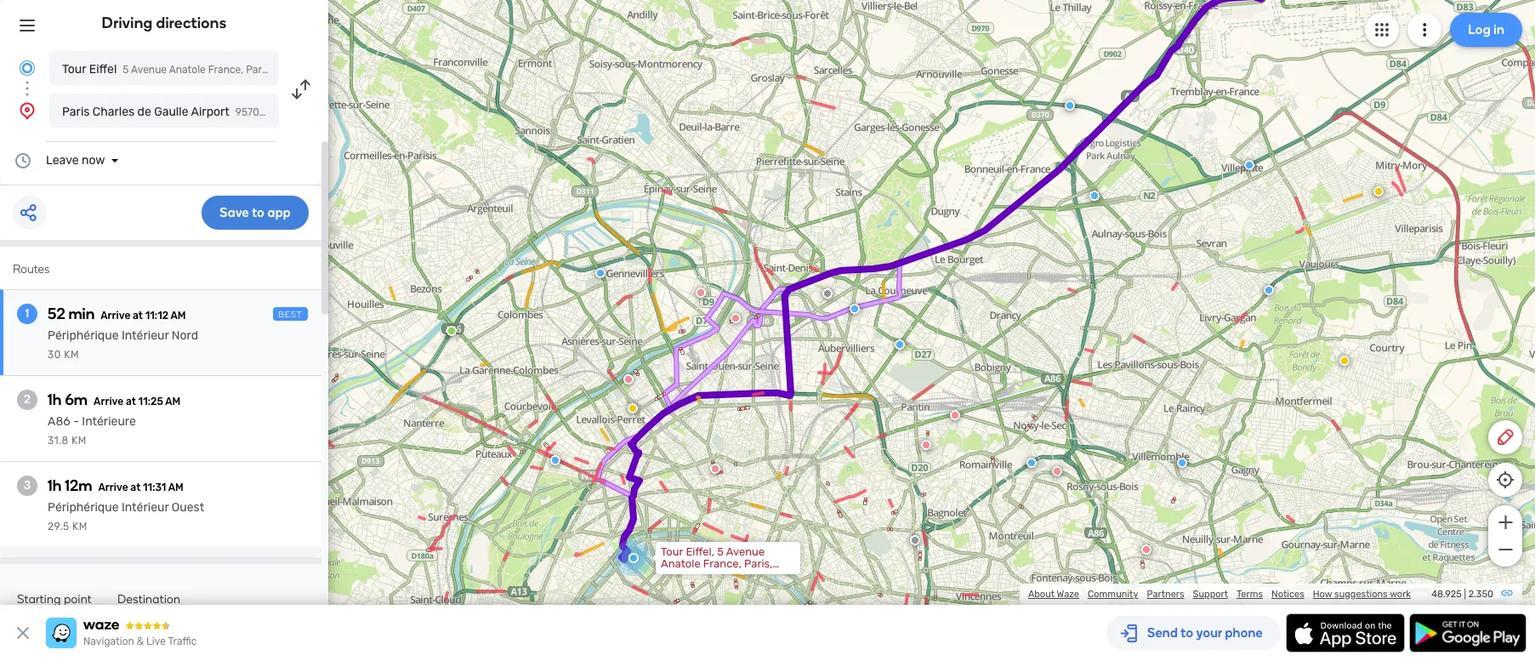 Task type: vqa. For each thing, say whether or not it's contained in the screenshot.
x icon
yes



Task type: locate. For each thing, give the bounding box(es) containing it.
intérieur inside périphérique intérieur nord 30 km
[[122, 328, 169, 343]]

1 vertical spatial périphérique
[[48, 500, 119, 515]]

48.925
[[1432, 589, 1462, 600]]

anatole inside tour eiffel 5 avenue anatole france, paris, france
[[169, 64, 206, 76]]

anatole for eiffel
[[169, 64, 206, 76]]

intérieur for 52 min
[[122, 328, 169, 343]]

france
[[275, 64, 308, 76], [661, 569, 697, 582]]

avenue for eiffel,
[[726, 545, 765, 558]]

1 vertical spatial avenue
[[726, 545, 765, 558]]

waze
[[1057, 589, 1080, 600]]

1 vertical spatial paris,
[[745, 557, 773, 570]]

starting point button
[[17, 592, 92, 620]]

km inside a86 - intérieure 31.8 km
[[72, 435, 87, 447]]

0 vertical spatial france
[[275, 64, 308, 76]]

3
[[24, 478, 31, 493]]

2 vertical spatial at
[[130, 482, 141, 494]]

france for eiffel
[[275, 64, 308, 76]]

driving
[[102, 14, 153, 32]]

traffic
[[168, 636, 197, 648]]

11:25
[[138, 396, 163, 408]]

how suggestions work link
[[1314, 589, 1412, 600]]

avenue
[[131, 64, 167, 76], [726, 545, 765, 558]]

5 inside tour eiffel, 5 avenue anatole france, paris, france
[[717, 545, 724, 558]]

km inside périphérique intérieur ouest 29.5 km
[[72, 521, 87, 533]]

0 vertical spatial police image
[[1245, 160, 1255, 170]]

at inside 52 min arrive at 11:12 am
[[133, 310, 143, 322]]

1 horizontal spatial anatole
[[661, 557, 701, 570]]

1 vertical spatial anatole
[[661, 557, 701, 570]]

0 vertical spatial am
[[171, 310, 186, 322]]

1 horizontal spatial paris,
[[745, 557, 773, 570]]

périphérique down 12m at left
[[48, 500, 119, 515]]

avenue inside tour eiffel, 5 avenue anatole france, paris, france
[[726, 545, 765, 558]]

1h left 12m at left
[[48, 477, 62, 495]]

0 vertical spatial 5
[[123, 64, 129, 76]]

1 vertical spatial arrive
[[94, 396, 124, 408]]

0 vertical spatial anatole
[[169, 64, 206, 76]]

5
[[123, 64, 129, 76], [717, 545, 724, 558]]

0 horizontal spatial paris,
[[246, 64, 272, 76]]

5 right eiffel on the left top
[[123, 64, 129, 76]]

at left 11:31 on the left
[[130, 482, 141, 494]]

live
[[146, 636, 166, 648]]

about waze community partners support terms notices how suggestions work
[[1029, 589, 1412, 600]]

0 horizontal spatial avenue
[[131, 64, 167, 76]]

1 vertical spatial km
[[72, 435, 87, 447]]

1 vertical spatial 5
[[717, 545, 724, 558]]

0 vertical spatial hazard image
[[1340, 356, 1350, 366]]

tour left eiffel,
[[661, 545, 683, 558]]

1 vertical spatial police image
[[596, 268, 606, 278]]

france, for eiffel
[[208, 64, 244, 76]]

1 vertical spatial intérieur
[[122, 500, 169, 515]]

2 vertical spatial am
[[168, 482, 184, 494]]

0 vertical spatial france,
[[208, 64, 244, 76]]

france for eiffel,
[[661, 569, 697, 582]]

destination button
[[117, 592, 181, 619]]

0 horizontal spatial 5
[[123, 64, 129, 76]]

airport
[[191, 105, 230, 119]]

at
[[133, 310, 143, 322], [126, 396, 136, 408], [130, 482, 141, 494]]

km right 29.5
[[72, 521, 87, 533]]

anatole inside tour eiffel, 5 avenue anatole france, paris, france
[[661, 557, 701, 570]]

paris,
[[246, 64, 272, 76], [745, 557, 773, 570]]

avenue inside tour eiffel 5 avenue anatole france, paris, france
[[131, 64, 167, 76]]

at inside 1h 12m arrive at 11:31 am
[[130, 482, 141, 494]]

navigation
[[83, 636, 134, 648]]

am
[[171, 310, 186, 322], [165, 396, 181, 408], [168, 482, 184, 494]]

hazard image
[[1374, 186, 1384, 197]]

0 horizontal spatial police image
[[596, 268, 606, 278]]

france inside tour eiffel 5 avenue anatole france, paris, france
[[275, 64, 308, 76]]

police image
[[1065, 100, 1076, 111], [1090, 191, 1100, 201], [1264, 285, 1275, 295], [850, 304, 860, 314], [551, 455, 561, 465], [1027, 458, 1037, 468], [1178, 458, 1188, 468]]

arrive inside 1h 12m arrive at 11:31 am
[[98, 482, 128, 494]]

intérieure
[[82, 414, 136, 429]]

anatole
[[169, 64, 206, 76], [661, 557, 701, 570]]

périphérique intérieur nord 30 km
[[48, 328, 198, 361]]

police image
[[1245, 160, 1255, 170], [596, 268, 606, 278], [895, 340, 905, 350]]

how
[[1314, 589, 1333, 600]]

intérieur for 1h 12m
[[122, 500, 169, 515]]

france, inside tour eiffel 5 avenue anatole france, paris, france
[[208, 64, 244, 76]]

1 vertical spatial am
[[165, 396, 181, 408]]

tour inside tour eiffel, 5 avenue anatole france, paris, france
[[661, 545, 683, 558]]

0 horizontal spatial anatole
[[169, 64, 206, 76]]

1h
[[48, 391, 62, 409], [48, 477, 62, 495]]

km down -
[[72, 435, 87, 447]]

zoom out image
[[1495, 539, 1517, 560]]

arrive up périphérique intérieur nord 30 km
[[101, 310, 130, 322]]

gaulle
[[154, 105, 188, 119]]

1 périphérique from the top
[[48, 328, 119, 343]]

périphérique down min
[[48, 328, 119, 343]]

1 horizontal spatial police image
[[895, 340, 905, 350]]

a86
[[48, 414, 70, 429]]

france inside tour eiffel, 5 avenue anatole france, paris, france
[[661, 569, 697, 582]]

am up 'nord'
[[171, 310, 186, 322]]

0 vertical spatial intérieur
[[122, 328, 169, 343]]

périphérique inside périphérique intérieur ouest 29.5 km
[[48, 500, 119, 515]]

accident image
[[910, 535, 921, 545]]

france,
[[208, 64, 244, 76], [704, 557, 742, 570]]

48.925 | 2.350
[[1432, 589, 1494, 600]]

2
[[24, 392, 31, 407]]

périphérique
[[48, 328, 119, 343], [48, 500, 119, 515]]

5 inside tour eiffel 5 avenue anatole france, paris, france
[[123, 64, 129, 76]]

routes
[[13, 262, 50, 277]]

at left 11:12
[[133, 310, 143, 322]]

1 vertical spatial france,
[[704, 557, 742, 570]]

arrive
[[101, 310, 130, 322], [94, 396, 124, 408], [98, 482, 128, 494]]

road closed image
[[696, 288, 706, 298], [731, 313, 741, 323], [922, 440, 932, 450], [1053, 466, 1063, 477]]

notices link
[[1272, 589, 1305, 600]]

périphérique for 12m
[[48, 500, 119, 515]]

1 horizontal spatial avenue
[[726, 545, 765, 558]]

0 vertical spatial 1h
[[48, 391, 62, 409]]

intérieur down 11:12
[[122, 328, 169, 343]]

avenue right eiffel,
[[726, 545, 765, 558]]

arrive inside 1h 6m arrive at 11:25 am
[[94, 396, 124, 408]]

1h for 1h 12m
[[48, 477, 62, 495]]

11:31
[[143, 482, 166, 494]]

2 intérieur from the top
[[122, 500, 169, 515]]

0 vertical spatial tour
[[62, 62, 86, 77]]

arrive for 1h 12m
[[98, 482, 128, 494]]

am inside 1h 6m arrive at 11:25 am
[[165, 396, 181, 408]]

paris, inside tour eiffel 5 avenue anatole france, paris, france
[[246, 64, 272, 76]]

0 horizontal spatial france,
[[208, 64, 244, 76]]

arrive up the intérieure
[[94, 396, 124, 408]]

tour eiffel 5 avenue anatole france, paris, france
[[62, 62, 308, 77]]

1 horizontal spatial 5
[[717, 545, 724, 558]]

|
[[1465, 589, 1467, 600]]

current location image
[[17, 58, 37, 78]]

at inside 1h 6m arrive at 11:25 am
[[126, 396, 136, 408]]

1 vertical spatial tour
[[661, 545, 683, 558]]

1 horizontal spatial france,
[[704, 557, 742, 570]]

1 horizontal spatial hazard image
[[1340, 356, 1350, 366]]

1 intérieur from the top
[[122, 328, 169, 343]]

1 vertical spatial 1h
[[48, 477, 62, 495]]

anatole for eiffel,
[[661, 557, 701, 570]]

0 horizontal spatial hazard image
[[628, 403, 638, 414]]

2 horizontal spatial police image
[[1245, 160, 1255, 170]]

partners
[[1147, 589, 1185, 600]]

52
[[48, 305, 65, 323]]

1 horizontal spatial france
[[661, 569, 697, 582]]

navigation & live traffic
[[83, 636, 197, 648]]

0 vertical spatial paris,
[[246, 64, 272, 76]]

2 périphérique from the top
[[48, 500, 119, 515]]

arrive inside 52 min arrive at 11:12 am
[[101, 310, 130, 322]]

km inside périphérique intérieur nord 30 km
[[64, 349, 79, 361]]

0 vertical spatial km
[[64, 349, 79, 361]]

0 horizontal spatial france
[[275, 64, 308, 76]]

km for 6m
[[72, 435, 87, 447]]

paris, inside tour eiffel, 5 avenue anatole france, paris, france
[[745, 557, 773, 570]]

best
[[278, 310, 303, 320]]

1
[[25, 306, 29, 321]]

intérieur down 11:31 on the left
[[122, 500, 169, 515]]

0 vertical spatial périphérique
[[48, 328, 119, 343]]

1 vertical spatial at
[[126, 396, 136, 408]]

2 vertical spatial km
[[72, 521, 87, 533]]

partners link
[[1147, 589, 1185, 600]]

arrive up périphérique intérieur ouest 29.5 km on the left of page
[[98, 482, 128, 494]]

0 vertical spatial at
[[133, 310, 143, 322]]

directions
[[156, 14, 227, 32]]

chit chat image
[[447, 326, 457, 336]]

1h 6m arrive at 11:25 am
[[48, 391, 181, 409]]

at left 11:25
[[126, 396, 136, 408]]

1 horizontal spatial tour
[[661, 545, 683, 558]]

road closed image
[[624, 374, 634, 385], [950, 410, 961, 420], [710, 464, 721, 474], [1142, 545, 1152, 555]]

1 1h from the top
[[48, 391, 62, 409]]

am right 11:31 on the left
[[168, 482, 184, 494]]

am right 11:25
[[165, 396, 181, 408]]

1h left '6m'
[[48, 391, 62, 409]]

0 vertical spatial avenue
[[131, 64, 167, 76]]

arrive for 1h 6m
[[94, 396, 124, 408]]

france, inside tour eiffel, 5 avenue anatole france, paris, france
[[704, 557, 742, 570]]

2 vertical spatial arrive
[[98, 482, 128, 494]]

5 for eiffel,
[[717, 545, 724, 558]]

intérieur
[[122, 328, 169, 343], [122, 500, 169, 515]]

km
[[64, 349, 79, 361], [72, 435, 87, 447], [72, 521, 87, 533]]

tour
[[62, 62, 86, 77], [661, 545, 683, 558]]

0 vertical spatial arrive
[[101, 310, 130, 322]]

1 vertical spatial france
[[661, 569, 697, 582]]

hazard image
[[1340, 356, 1350, 366], [628, 403, 638, 414]]

pencil image
[[1496, 427, 1516, 448]]

about
[[1029, 589, 1055, 600]]

am inside 1h 12m arrive at 11:31 am
[[168, 482, 184, 494]]

intérieur inside périphérique intérieur ouest 29.5 km
[[122, 500, 169, 515]]

am inside 52 min arrive at 11:12 am
[[171, 310, 186, 322]]

tour for eiffel,
[[661, 545, 683, 558]]

km right 30
[[64, 349, 79, 361]]

0 horizontal spatial tour
[[62, 62, 86, 77]]

52 min arrive at 11:12 am
[[48, 305, 186, 323]]

périphérique inside périphérique intérieur nord 30 km
[[48, 328, 119, 343]]

avenue up paris charles de gaulle airport
[[131, 64, 167, 76]]

tour left eiffel on the left top
[[62, 62, 86, 77]]

km for min
[[64, 349, 79, 361]]

5 right eiffel,
[[717, 545, 724, 558]]

2 1h from the top
[[48, 477, 62, 495]]



Task type: describe. For each thing, give the bounding box(es) containing it.
de
[[137, 105, 151, 119]]

paris
[[62, 105, 90, 119]]

am for min
[[171, 310, 186, 322]]

tour eiffel, 5 avenue anatole france, paris, france
[[661, 545, 773, 582]]

1 vertical spatial hazard image
[[628, 403, 638, 414]]

terms
[[1237, 589, 1264, 600]]

1h 12m arrive at 11:31 am
[[48, 477, 184, 495]]

about waze link
[[1029, 589, 1080, 600]]

paris charles de gaulle airport
[[62, 105, 230, 119]]

eiffel,
[[686, 545, 715, 558]]

2.350
[[1469, 589, 1494, 600]]

starting point
[[17, 592, 92, 607]]

1h for 1h 6m
[[48, 391, 62, 409]]

arrive for 52 min
[[101, 310, 130, 322]]

community link
[[1088, 589, 1139, 600]]

driving directions
[[102, 14, 227, 32]]

community
[[1088, 589, 1139, 600]]

at for 12m
[[130, 482, 141, 494]]

notices
[[1272, 589, 1305, 600]]

support
[[1193, 589, 1229, 600]]

eiffel
[[89, 62, 117, 77]]

11:12
[[145, 310, 169, 322]]

tour for eiffel
[[62, 62, 86, 77]]

30
[[48, 349, 61, 361]]

france, for eiffel,
[[704, 557, 742, 570]]

x image
[[13, 623, 33, 643]]

location image
[[17, 100, 37, 121]]

5 for eiffel
[[123, 64, 129, 76]]

km for 12m
[[72, 521, 87, 533]]

accident image
[[823, 288, 833, 299]]

terms link
[[1237, 589, 1264, 600]]

am for 6m
[[165, 396, 181, 408]]

12m
[[65, 477, 92, 495]]

paris charles de gaulle airport button
[[49, 94, 279, 128]]

at for min
[[133, 310, 143, 322]]

avenue for eiffel
[[131, 64, 167, 76]]

charles
[[93, 105, 135, 119]]

ouest
[[172, 500, 204, 515]]

clock image
[[13, 151, 33, 171]]

leave now
[[46, 153, 105, 168]]

-
[[73, 414, 79, 429]]

zoom in image
[[1495, 512, 1517, 533]]

périphérique for min
[[48, 328, 119, 343]]

29.5
[[48, 521, 69, 533]]

périphérique intérieur ouest 29.5 km
[[48, 500, 204, 533]]

paris, for eiffel
[[246, 64, 272, 76]]

now
[[82, 153, 105, 168]]

6m
[[65, 391, 88, 409]]

link image
[[1501, 586, 1515, 600]]

nord
[[172, 328, 198, 343]]

at for 6m
[[126, 396, 136, 408]]

starting
[[17, 592, 61, 607]]

min
[[68, 305, 95, 323]]

am for 12m
[[168, 482, 184, 494]]

destination
[[117, 592, 181, 607]]

31.8
[[48, 435, 69, 447]]

point
[[64, 592, 92, 607]]

a86 - intérieure 31.8 km
[[48, 414, 136, 447]]

2 vertical spatial police image
[[895, 340, 905, 350]]

work
[[1390, 589, 1412, 600]]

suggestions
[[1335, 589, 1388, 600]]

support link
[[1193, 589, 1229, 600]]

leave
[[46, 153, 79, 168]]

&
[[137, 636, 144, 648]]

paris, for eiffel,
[[745, 557, 773, 570]]



